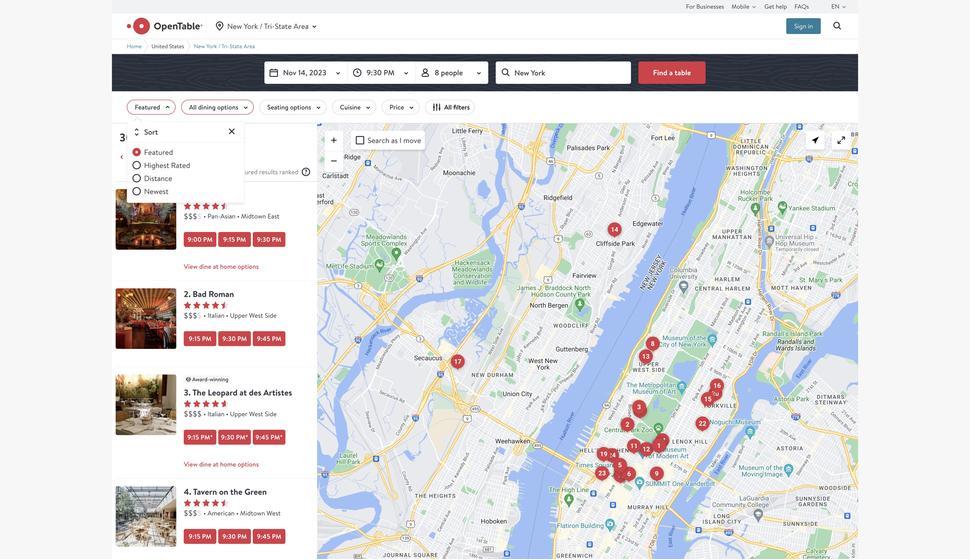 Task type: describe. For each thing, give the bounding box(es) containing it.
9:45 for 4. tavern on the green
[[257, 533, 270, 541]]

highest
[[144, 160, 169, 170]]

tavern
[[193, 486, 217, 498]]

5
[[618, 462, 622, 469]]

• down roman
[[226, 311, 228, 320]]

united states
[[151, 42, 184, 50]]

sign
[[794, 22, 806, 30]]

3
[[637, 404, 641, 411]]

Please input a Location, Restaurant or Cuisine field
[[496, 62, 631, 84]]

italian inside $$$$ • italian • upper west side
[[208, 410, 224, 418]]

9:45 pm for 2. bad roman
[[257, 335, 281, 343]]

find a table button
[[638, 62, 706, 84]]

1 vertical spatial tri-
[[222, 42, 230, 50]]

19 button
[[597, 448, 611, 462]]

a photo of tavern on the green restaurant image
[[116, 487, 176, 547]]

featured inside dropdown button
[[135, 103, 160, 112]]

1 vertical spatial new york / tri-state area
[[194, 42, 255, 50]]

view dine at home options for first view dine at home options button from the bottom
[[184, 460, 259, 469]]

9:15 pm link for 2. bad roman
[[184, 332, 216, 347]]

for businesses
[[686, 2, 724, 11]]

green
[[244, 486, 267, 498]]

state inside dropdown button
[[275, 21, 292, 31]]

move
[[403, 135, 421, 145]]

9:30 pm link for on
[[218, 529, 251, 544]]

4. tavern on the green
[[184, 486, 267, 498]]

winning
[[210, 376, 228, 384]]

18 button
[[614, 469, 628, 483]]

view
[[172, 152, 186, 162]]

9:45 for 2. bad roman
[[257, 335, 270, 343]]

restaurants
[[142, 130, 200, 145]]

states
[[169, 42, 184, 50]]

all for all filters
[[444, 103, 452, 112]]

15
[[704, 396, 712, 403]]

for businesses button
[[686, 0, 724, 13]]

are
[[222, 168, 231, 176]]

2 vertical spatial featured
[[232, 168, 258, 176]]

9:30 pm up price
[[367, 68, 394, 78]]

the
[[192, 387, 206, 399]]

8 for 8 9
[[651, 340, 655, 348]]

bad
[[193, 288, 207, 300]]

a photo of tao uptown restaurant image
[[116, 189, 176, 250]]

0 horizontal spatial area
[[244, 42, 255, 50]]

8 button
[[646, 337, 660, 351]]

3.
[[184, 387, 191, 399]]

newest
[[144, 187, 169, 196]]

6 button
[[622, 467, 636, 482]]

23 24
[[598, 452, 616, 478]]

1 $$$ from the top
[[184, 211, 197, 221]]

9:30 pm for 9:30 pm 'link' associated with on
[[222, 533, 247, 541]]

a photo of the leopard at des artistes restaurant image
[[116, 375, 176, 436]]

new york / tri-state area button
[[214, 14, 320, 39]]

7
[[658, 441, 661, 449]]

14 button
[[608, 223, 622, 237]]

9:45 pm link for 2. bad roman
[[253, 332, 285, 347]]

Highest Rated radio
[[131, 160, 190, 171]]

9:15 for the 9:15 pm link for 2. bad roman
[[189, 335, 200, 343]]

9:30 pm *
[[221, 433, 248, 442]]

3 4
[[637, 404, 642, 415]]

15 16
[[704, 382, 721, 403]]

• right american
[[236, 509, 239, 518]]

west for 2. bad roman
[[249, 311, 263, 320]]

view for first view dine at home options button from the bottom
[[184, 460, 198, 469]]

20
[[712, 390, 719, 398]]

nov 14, 2023
[[283, 68, 326, 78]]

11
[[630, 443, 638, 450]]

0 0
[[317, 123, 327, 133]]

9:15 pm for 4. tavern on the green
[[189, 533, 211, 541]]

Distance radio
[[131, 173, 172, 184]]

9 button
[[650, 467, 664, 481]]

9:30 down $$$$ • italian • upper west side at the left of the page
[[221, 433, 234, 442]]

people
[[441, 68, 463, 78]]

east
[[268, 212, 279, 221]]

Featured radio
[[131, 147, 173, 158]]

10 button
[[614, 464, 628, 478]]

1 view dine at home options button from the top
[[184, 260, 317, 273]]

1 $ from the top
[[197, 211, 202, 221]]

how
[[207, 168, 220, 176]]

home for first view dine at home options button from the top of the page
[[220, 262, 236, 271]]

dining
[[198, 103, 216, 112]]

on
[[219, 486, 228, 498]]

get help button
[[764, 0, 787, 13]]

9:45 pm link for 4. tavern on the green
[[253, 529, 285, 544]]

cuisine button
[[332, 100, 376, 115]]

2.
[[184, 288, 191, 300]]

search
[[368, 135, 389, 145]]

$$$ $ • pan-asian • midtown east
[[184, 211, 279, 221]]

1 vertical spatial state
[[230, 42, 242, 50]]

all dining options button
[[181, 100, 254, 115]]

• down 2. bad roman
[[204, 311, 206, 320]]

list
[[161, 152, 170, 162]]

$$$$
[[184, 409, 202, 419]]

mobile
[[732, 2, 750, 11]]

• left pan-
[[204, 212, 206, 221]]

11 button
[[627, 439, 641, 454]]

united
[[151, 42, 168, 50]]

9:15 down $$$$
[[187, 433, 199, 442]]

options inside seating options "dropdown button"
[[290, 103, 311, 112]]

opentable logo image
[[127, 18, 202, 35]]

0 vertical spatial 9:15 pm
[[223, 235, 246, 244]]

11 12
[[630, 443, 650, 454]]

21
[[659, 437, 666, 445]]

7 button
[[653, 438, 667, 453]]

22
[[699, 420, 706, 428]]

faqs
[[795, 2, 809, 11]]

0 vertical spatial 9:15 pm link
[[218, 232, 251, 247]]

$$$ $ • american • midtown west
[[184, 509, 281, 518]]

at for first view dine at home options button from the bottom
[[213, 460, 218, 469]]

4.
[[184, 486, 191, 498]]

map region
[[213, 33, 930, 560]]

9:30 down $$$ $ • american • midtown west
[[222, 533, 236, 541]]

home for first view dine at home options button from the bottom
[[220, 460, 236, 469]]

12 button
[[639, 443, 653, 457]]

Newest radio
[[131, 186, 169, 197]]

15 button
[[701, 392, 715, 407]]

search as i move
[[368, 135, 421, 145]]

12
[[643, 446, 650, 454]]

new york / tri-state area link
[[194, 42, 255, 50]]

upper inside $$$ $ • italian • upper west side
[[230, 311, 247, 320]]

14,
[[298, 68, 307, 78]]

1 vertical spatial /
[[218, 42, 220, 50]]

1
[[657, 442, 661, 450]]

des
[[249, 387, 261, 399]]

9:15 pm link for 4. tavern on the green
[[184, 529, 216, 544]]

16
[[713, 382, 721, 390]]

8 9
[[651, 340, 659, 478]]

3. the leopard at des artistes
[[184, 387, 292, 399]]

21 button
[[656, 434, 670, 448]]

* for 9:30 pm *
[[245, 433, 248, 442]]



Task type: locate. For each thing, give the bounding box(es) containing it.
1 vertical spatial 9:45
[[255, 433, 269, 442]]

0 vertical spatial /
[[260, 21, 263, 31]]

0 horizontal spatial *
[[210, 433, 213, 442]]

9:15 up award-
[[189, 335, 200, 343]]

return to list view button
[[117, 152, 186, 163]]

0 vertical spatial $
[[197, 211, 202, 221]]

• down '4.6 stars' image
[[204, 509, 206, 518]]

9:15 pm link down american
[[184, 529, 216, 544]]

new right states
[[194, 42, 205, 50]]

$$$ down 2.
[[184, 311, 197, 321]]

0 horizontal spatial tri-
[[222, 42, 230, 50]]

0 vertical spatial 9:45 pm
[[257, 335, 281, 343]]

5 button
[[613, 458, 627, 473]]

0 vertical spatial tri-
[[264, 21, 275, 31]]

sort
[[144, 127, 158, 137]]

1 vertical spatial $
[[197, 311, 202, 321]]

• right asian on the top
[[237, 212, 240, 221]]

at for first view dine at home options button from the top of the page
[[213, 262, 218, 271]]

options
[[217, 103, 238, 112], [290, 103, 311, 112], [238, 262, 259, 271], [238, 460, 259, 469]]

1 horizontal spatial york
[[244, 21, 258, 31]]

$$$ down '4.6 stars' image
[[184, 509, 197, 518]]

1 vertical spatial area
[[244, 42, 255, 50]]

9:45 pm link down $$$ $ • italian • upper west side
[[253, 332, 285, 347]]

4.6 stars image
[[184, 500, 229, 507]]

1 vertical spatial 8
[[651, 340, 655, 348]]

2 * from the left
[[245, 433, 248, 442]]

0 vertical spatial 9:45
[[257, 335, 270, 343]]

1 home from the top
[[220, 262, 236, 271]]

9:30 pm down east
[[257, 235, 281, 244]]

5 6
[[618, 462, 631, 478]]

1 vertical spatial side
[[265, 410, 277, 418]]

* for 9:45 pm *
[[280, 433, 283, 442]]

1 vertical spatial 9:30 pm link
[[218, 332, 251, 347]]

location detection icon image
[[810, 135, 821, 146]]

0 vertical spatial state
[[275, 21, 292, 31]]

2 view dine at home options from the top
[[184, 460, 259, 469]]

award-
[[192, 376, 210, 384]]

4
[[638, 407, 642, 415]]

west inside $$$ $ • american • midtown west
[[267, 509, 281, 518]]

0 vertical spatial area
[[294, 21, 309, 31]]

all filters
[[444, 103, 470, 112]]

17
[[454, 358, 461, 366]]

0 vertical spatial york
[[244, 21, 258, 31]]

0 horizontal spatial new
[[194, 42, 205, 50]]

4.5 stars image
[[184, 202, 229, 210], [184, 302, 229, 309]]

the
[[230, 486, 242, 498]]

9:30 down east
[[257, 235, 270, 244]]

at left des
[[240, 387, 247, 399]]

16 button
[[710, 379, 724, 393]]

1 dine from the top
[[199, 262, 211, 271]]

mobile button
[[732, 0, 760, 13]]

0 vertical spatial 8
[[435, 68, 439, 78]]

how are featured results ranked
[[207, 168, 298, 176]]

ranked
[[279, 168, 298, 176]]

available
[[203, 130, 245, 145]]

0 vertical spatial view dine at home options
[[184, 262, 259, 271]]

as
[[391, 135, 398, 145]]

3 $$$ from the top
[[184, 509, 197, 518]]

1 vertical spatial view dine at home options button
[[184, 458, 317, 471]]

2. bad roman
[[184, 288, 234, 300]]

9:00 pm
[[188, 235, 213, 244]]

1 vertical spatial featured
[[144, 147, 173, 157]]

2 button
[[621, 418, 635, 432]]

1 vertical spatial 9:45 pm
[[257, 533, 281, 541]]

1 4.5 stars image from the top
[[184, 202, 229, 210]]

0 vertical spatial home
[[220, 262, 236, 271]]

1 vertical spatial upper
[[230, 410, 247, 418]]

all dining options
[[189, 103, 238, 112]]

9:30 pm
[[367, 68, 394, 78], [257, 235, 281, 244], [222, 335, 247, 343], [222, 533, 247, 541]]

9:45 pm
[[257, 335, 281, 343], [257, 533, 281, 541]]

2 italian from the top
[[208, 410, 224, 418]]

1 horizontal spatial area
[[294, 21, 309, 31]]

1 view dine at home options from the top
[[184, 262, 259, 271]]

italian down roman
[[208, 311, 224, 320]]

2 dine from the top
[[199, 460, 211, 469]]

midtown inside $$$ $ • pan-asian • midtown east
[[241, 212, 266, 221]]

24 button
[[605, 449, 619, 463]]

2023
[[309, 68, 326, 78]]

3 * from the left
[[280, 433, 283, 442]]

at up 4. tavern on the green
[[213, 460, 218, 469]]

upper down 3. the leopard at des artistes
[[230, 410, 247, 418]]

1 vertical spatial at
[[240, 387, 247, 399]]

featured button
[[127, 100, 176, 115]]

8 up 13 button
[[651, 340, 655, 348]]

at
[[213, 262, 218, 271], [240, 387, 247, 399], [213, 460, 218, 469]]

9:00 pm link
[[184, 232, 216, 247]]

9:15 for 4. tavern on the green the 9:15 pm link
[[189, 533, 200, 541]]

9:30 pm down $$$ $ • italian • upper west side
[[222, 335, 247, 343]]

roman
[[209, 288, 234, 300]]

all inside "all dining options" dropdown button
[[189, 103, 197, 112]]

9:45 down $$$ $ • american • midtown west
[[257, 533, 270, 541]]

2 vertical spatial west
[[267, 509, 281, 518]]

rated
[[171, 160, 190, 170]]

None field
[[496, 62, 631, 84]]

a photo of bad roman restaurant image
[[116, 289, 176, 349]]

1 vertical spatial 9:15 pm
[[189, 335, 211, 343]]

2 vertical spatial 9:15 pm link
[[184, 529, 216, 544]]

$ for bad
[[197, 311, 202, 321]]

0 vertical spatial dine
[[199, 262, 211, 271]]

search icon image
[[832, 21, 843, 32]]

1 horizontal spatial *
[[245, 433, 248, 442]]

9:45 pm *
[[255, 433, 283, 442]]

0 vertical spatial 4.5 stars image
[[184, 202, 229, 210]]

all for all dining options
[[189, 103, 197, 112]]

1 9:45 pm from the top
[[257, 335, 281, 343]]

9:00
[[188, 235, 202, 244]]

4.5 stars image down 2. bad roman
[[184, 302, 229, 309]]

9:30 pm link down $$$ $ • american • midtown west
[[218, 529, 251, 544]]

13
[[642, 353, 650, 361]]

9:15 pm down $$$ $ • pan-asian • midtown east
[[223, 235, 246, 244]]

2 vertical spatial at
[[213, 460, 218, 469]]

9:30 down $$$ $ • italian • upper west side
[[222, 335, 236, 343]]

1 0 from the left
[[317, 123, 322, 133]]

9:30 pm link for roman
[[218, 332, 251, 347]]

en
[[831, 2, 839, 11]]

4.5 stars image for 9:00
[[184, 202, 229, 210]]

$$$ left pan-
[[184, 211, 197, 221]]

view dine at home options up 'on'
[[184, 460, 259, 469]]

24
[[608, 452, 616, 460]]

1 side from the top
[[265, 311, 277, 320]]

table
[[675, 68, 691, 78]]

9:30 pm for 9:30 pm 'link' for roman
[[222, 335, 247, 343]]

9:15 down asian on the top
[[223, 235, 235, 244]]

dine for first view dine at home options button from the top of the page
[[199, 262, 211, 271]]

view dine at home options
[[184, 262, 259, 271], [184, 460, 259, 469]]

area
[[294, 21, 309, 31], [244, 42, 255, 50]]

new york / tri-state area
[[227, 21, 309, 31], [194, 42, 255, 50]]

view down 9:00
[[184, 262, 198, 271]]

new inside dropdown button
[[227, 21, 242, 31]]

seating options
[[267, 103, 311, 112]]

9:30 pm link down $$$ $ • italian • upper west side
[[218, 332, 251, 347]]

0 vertical spatial italian
[[208, 311, 224, 320]]

2 9:45 pm from the top
[[257, 533, 281, 541]]

pm inside the 9:00 pm link
[[203, 235, 213, 244]]

9:30 pm for the topmost 9:30 pm 'link'
[[257, 235, 281, 244]]

view
[[184, 262, 198, 271], [184, 460, 198, 469]]

8 left people at the left of the page
[[435, 68, 439, 78]]

1 horizontal spatial /
[[260, 21, 263, 31]]

9:15 for topmost the 9:15 pm link
[[223, 235, 235, 244]]

9:45 right 9:30 pm *
[[255, 433, 269, 442]]

1 all from the left
[[189, 103, 197, 112]]

1 horizontal spatial tri-
[[264, 21, 275, 31]]

4.5 stars image up pan-
[[184, 202, 229, 210]]

view dine at home options button
[[184, 260, 317, 273], [184, 458, 317, 471]]

3 $ from the top
[[197, 509, 202, 518]]

8 for 8 people
[[435, 68, 439, 78]]

9:45 down $$$ $ • italian • upper west side
[[257, 335, 270, 343]]

dine down the 9:00 pm link
[[199, 262, 211, 271]]

13 button
[[639, 350, 653, 364]]

york inside new york / tri-state area dropdown button
[[244, 21, 258, 31]]

9:15 down '4.6 stars' image
[[189, 533, 200, 541]]

1 horizontal spatial 8
[[651, 340, 655, 348]]

1 horizontal spatial state
[[275, 21, 292, 31]]

all left dining
[[189, 103, 197, 112]]

italian down 4.7 stars image
[[208, 410, 224, 418]]

featured inside radio
[[144, 147, 173, 157]]

0 vertical spatial west
[[249, 311, 263, 320]]

a
[[669, 68, 673, 78]]

• down leopard
[[226, 410, 228, 418]]

1 vertical spatial dine
[[199, 460, 211, 469]]

$$$ for 2.
[[184, 311, 197, 321]]

midtown left east
[[241, 212, 266, 221]]

view dine at home options button up "green"
[[184, 458, 317, 471]]

midtown down "green"
[[240, 509, 265, 518]]

4.5 stars image for 9:15
[[184, 302, 229, 309]]

2 view dine at home options button from the top
[[184, 458, 317, 471]]

businesses
[[696, 2, 724, 11]]

view dine at home options button up roman
[[184, 260, 317, 273]]

23
[[598, 470, 606, 478]]

new york / tri-state area inside dropdown button
[[227, 21, 309, 31]]

2 side from the top
[[265, 410, 277, 418]]

0 vertical spatial at
[[213, 262, 218, 271]]

0 horizontal spatial york
[[206, 42, 217, 50]]

* left 9:30 pm *
[[210, 433, 213, 442]]

1 vertical spatial $$$
[[184, 311, 197, 321]]

return to list view
[[128, 152, 186, 162]]

9:45 pm link down $$$ $ • american • midtown west
[[253, 529, 285, 544]]

1 vertical spatial 9:15 pm link
[[184, 332, 216, 347]]

options inside "all dining options" dropdown button
[[217, 103, 238, 112]]

9:30 pm down $$$ $ • american • midtown west
[[222, 533, 247, 541]]

23 button
[[595, 467, 609, 481]]

0
[[317, 123, 322, 133], [322, 123, 327, 133]]

$$$
[[184, 211, 197, 221], [184, 311, 197, 321], [184, 509, 197, 518]]

1 vertical spatial midtown
[[240, 509, 265, 518]]

17 button
[[451, 355, 465, 369]]

0 horizontal spatial 8
[[435, 68, 439, 78]]

1 vertical spatial 9:45 pm link
[[253, 529, 285, 544]]

all filters button
[[425, 100, 475, 115]]

9:15 pm for 2. bad roman
[[189, 335, 211, 343]]

2 vertical spatial 9:30 pm link
[[218, 529, 251, 544]]

$ left pan-
[[197, 211, 202, 221]]

0 vertical spatial midtown
[[241, 212, 266, 221]]

1 vertical spatial york
[[206, 42, 217, 50]]

nov
[[283, 68, 296, 78]]

9:45 pm down $$$ $ • italian • upper west side
[[257, 335, 281, 343]]

2 all from the left
[[444, 103, 452, 112]]

2 home from the top
[[220, 460, 236, 469]]

midtown inside $$$ $ • american • midtown west
[[240, 509, 265, 518]]

i
[[400, 135, 402, 145]]

8 people
[[435, 68, 463, 78]]

leopard
[[208, 387, 238, 399]]

sign in
[[794, 22, 813, 30]]

1 vertical spatial west
[[249, 410, 263, 418]]

1 horizontal spatial all
[[444, 103, 452, 112]]

4 button
[[633, 404, 647, 419]]

view for first view dine at home options button from the top of the page
[[184, 262, 198, 271]]

home up roman
[[220, 262, 236, 271]]

view dine at home options up roman
[[184, 262, 259, 271]]

$$$ $ • italian • upper west side
[[184, 311, 277, 321]]

6
[[627, 471, 631, 478]]

0 vertical spatial view
[[184, 262, 198, 271]]

9:30 up cuisine dropdown button
[[367, 68, 382, 78]]

9:15 pm link down $$$ $ • pan-asian • midtown east
[[218, 232, 251, 247]]

2 $ from the top
[[197, 311, 202, 321]]

$$$ for 4.
[[184, 509, 197, 518]]

home link
[[127, 42, 142, 50]]

9:30 pm link down east
[[253, 232, 285, 247]]

0 vertical spatial 9:30 pm link
[[253, 232, 285, 247]]

2 vertical spatial $$$
[[184, 509, 197, 518]]

filters
[[453, 103, 470, 112]]

york up 'new york / tri-state area' link
[[244, 21, 258, 31]]

1 vertical spatial view
[[184, 460, 198, 469]]

2 4.5 stars image from the top
[[184, 302, 229, 309]]

* left 9:45 pm *
[[245, 433, 248, 442]]

1 vertical spatial home
[[220, 460, 236, 469]]

9:45 pm down $$$ $ • american • midtown west
[[257, 533, 281, 541]]

* for 9:15 pm *
[[210, 433, 213, 442]]

1 italian from the top
[[208, 311, 224, 320]]

york right states
[[206, 42, 217, 50]]

0 vertical spatial side
[[265, 311, 277, 320]]

4.7 stars image
[[184, 400, 229, 408]]

9:15 pm down $$$ $ • italian • upper west side
[[189, 335, 211, 343]]

1 * from the left
[[210, 433, 213, 442]]

2 view from the top
[[184, 460, 198, 469]]

dine up tavern
[[199, 460, 211, 469]]

* down artistes
[[280, 433, 283, 442]]

dine for first view dine at home options button from the bottom
[[199, 460, 211, 469]]

2 upper from the top
[[230, 410, 247, 418]]

group
[[131, 147, 240, 199]]

upper inside $$$$ • italian • upper west side
[[230, 410, 247, 418]]

for
[[686, 2, 695, 11]]

view dine at home options for first view dine at home options button from the top of the page
[[184, 262, 259, 271]]

$ down bad
[[197, 311, 202, 321]]

all left the filters
[[444, 103, 452, 112]]

york
[[244, 21, 258, 31], [206, 42, 217, 50]]

2 vertical spatial 9:15 pm
[[189, 533, 211, 541]]

tri- inside dropdown button
[[264, 21, 275, 31]]

0 horizontal spatial /
[[218, 42, 220, 50]]

area inside dropdown button
[[294, 21, 309, 31]]

to
[[152, 152, 159, 162]]

results
[[259, 168, 278, 176]]

$ for tavern
[[197, 509, 202, 518]]

22 button
[[696, 417, 710, 431]]

new up 'new york / tri-state area' link
[[227, 21, 242, 31]]

italian inside $$$ $ • italian • upper west side
[[208, 311, 224, 320]]

1 vertical spatial new
[[194, 42, 205, 50]]

find a table
[[653, 68, 691, 78]]

2 9:45 pm link from the top
[[253, 529, 285, 544]]

9:15 pm link down $$$ $ • italian • upper west side
[[184, 332, 216, 347]]

en button
[[831, 0, 850, 13]]

1 upper from the top
[[230, 311, 247, 320]]

/ inside dropdown button
[[260, 21, 263, 31]]

pm
[[384, 68, 394, 78], [203, 235, 213, 244], [237, 235, 246, 244], [272, 235, 281, 244], [202, 335, 211, 343], [237, 335, 247, 343], [272, 335, 281, 343], [201, 433, 210, 442], [236, 433, 245, 442], [271, 433, 280, 442], [202, 533, 211, 541], [237, 533, 247, 541], [272, 533, 281, 541]]

2 $$$ from the top
[[184, 311, 197, 321]]

west for 4. tavern on the green
[[267, 509, 281, 518]]

2
[[626, 421, 629, 429]]

find
[[653, 68, 667, 78]]

0 vertical spatial new york / tri-state area
[[227, 21, 309, 31]]

2 vertical spatial $
[[197, 509, 202, 518]]

2 0 from the left
[[322, 123, 327, 133]]

side inside $$$ $ • italian • upper west side
[[265, 311, 277, 320]]

$ down '4.6 stars' image
[[197, 509, 202, 518]]

9:15 pm down american
[[189, 533, 211, 541]]

•
[[204, 212, 206, 221], [237, 212, 240, 221], [204, 311, 206, 320], [226, 311, 228, 320], [204, 410, 206, 418], [226, 410, 228, 418], [204, 509, 206, 518], [236, 509, 239, 518]]

1 horizontal spatial new
[[227, 21, 242, 31]]

dine
[[199, 262, 211, 271], [199, 460, 211, 469]]

0 vertical spatial upper
[[230, 311, 247, 320]]

1 vertical spatial view dine at home options
[[184, 460, 259, 469]]

0 horizontal spatial state
[[230, 42, 242, 50]]

20 button
[[708, 387, 722, 401]]

8 inside 8 9
[[651, 340, 655, 348]]

midtown
[[241, 212, 266, 221], [240, 509, 265, 518]]

1 vertical spatial italian
[[208, 410, 224, 418]]

side inside $$$$ • italian • upper west side
[[265, 410, 277, 418]]

2 horizontal spatial *
[[280, 433, 283, 442]]

0 vertical spatial view dine at home options button
[[184, 260, 317, 273]]

1 vertical spatial 4.5 stars image
[[184, 302, 229, 309]]

west inside $$$ $ • italian • upper west side
[[249, 311, 263, 320]]

*
[[210, 433, 213, 442], [245, 433, 248, 442], [280, 433, 283, 442]]

group containing featured
[[131, 147, 240, 199]]

state
[[275, 21, 292, 31], [230, 42, 242, 50]]

view up 4.
[[184, 460, 198, 469]]

home up 4. tavern on the green
[[220, 460, 236, 469]]

$$$$ • italian • upper west side
[[184, 409, 277, 419]]

0 vertical spatial 9:45 pm link
[[253, 332, 285, 347]]

1 9:45 pm link from the top
[[253, 332, 285, 347]]

9:45 pm for 4. tavern on the green
[[257, 533, 281, 541]]

west inside $$$$ • italian • upper west side
[[249, 410, 263, 418]]

0 vertical spatial featured
[[135, 103, 160, 112]]

9:45 pm link
[[253, 332, 285, 347], [253, 529, 285, 544]]

upper down roman
[[230, 311, 247, 320]]

0 horizontal spatial all
[[189, 103, 197, 112]]

• down 4.7 stars image
[[204, 410, 206, 418]]

all inside all filters button
[[444, 103, 452, 112]]

0 vertical spatial new
[[227, 21, 242, 31]]

1 view from the top
[[184, 262, 198, 271]]

0 vertical spatial $$$
[[184, 211, 197, 221]]

2 vertical spatial 9:45
[[257, 533, 270, 541]]

9
[[655, 470, 659, 478]]

get help
[[764, 2, 787, 11]]

at up roman
[[213, 262, 218, 271]]



Task type: vqa. For each thing, say whether or not it's contained in the screenshot.
$ corresponding to Tavern
yes



